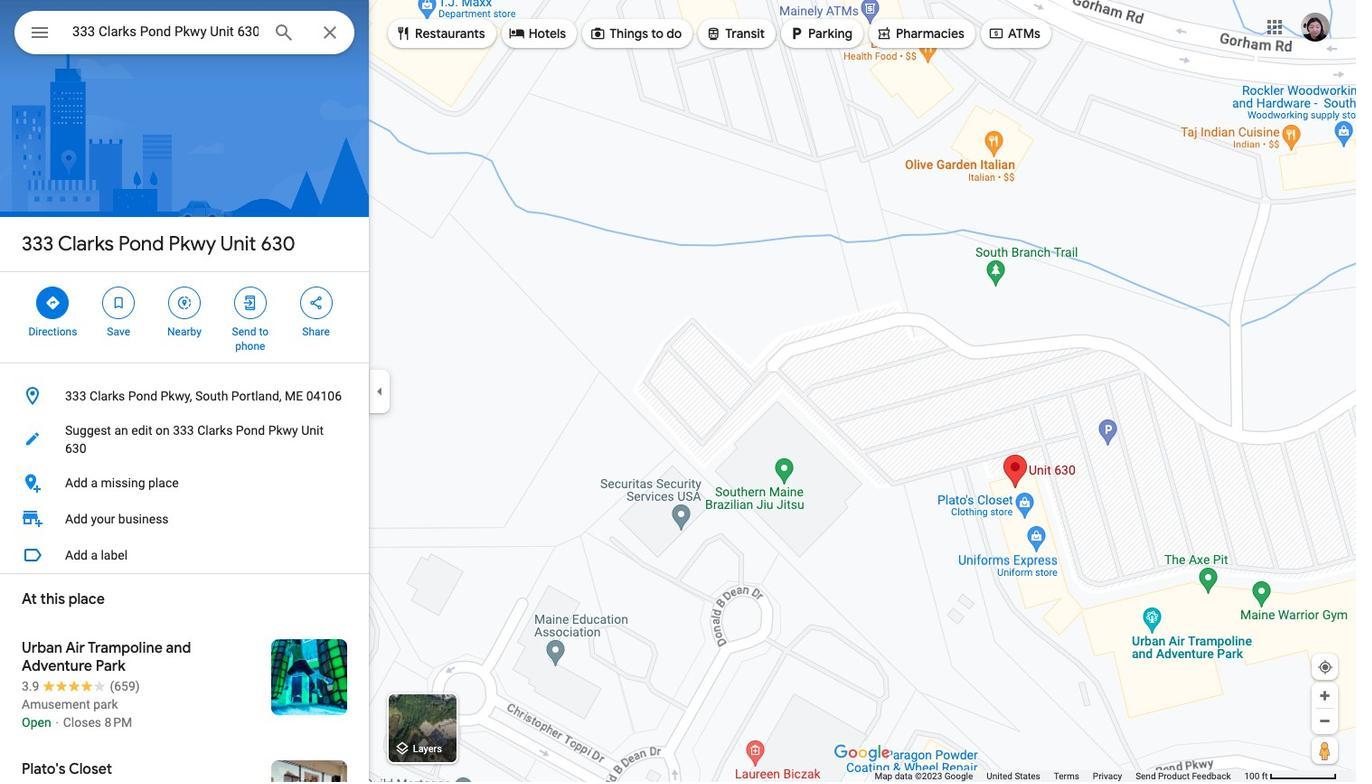 Task type: locate. For each thing, give the bounding box(es) containing it.
missing
[[101, 476, 145, 490]]

add a missing place
[[65, 476, 179, 490]]

add left missing
[[65, 476, 88, 490]]

0 vertical spatial a
[[91, 476, 98, 490]]

unit down 04106 at the left of page
[[301, 423, 324, 438]]

add inside button
[[65, 548, 88, 563]]

pkwy down me
[[268, 423, 298, 438]]

1 vertical spatial 333
[[65, 389, 86, 403]]

 atms
[[989, 24, 1041, 43]]

2 a from the top
[[91, 548, 98, 563]]

1 horizontal spatial unit
[[301, 423, 324, 438]]


[[242, 293, 259, 313]]

0 vertical spatial clarks
[[58, 232, 114, 257]]

0 horizontal spatial send
[[232, 326, 256, 338]]

feedback
[[1193, 772, 1231, 782]]

pond for pkwy,
[[128, 389, 157, 403]]

0 vertical spatial 630
[[261, 232, 296, 257]]

1 vertical spatial add
[[65, 512, 88, 526]]

things
[[610, 25, 649, 42]]

1 vertical spatial 630
[[65, 441, 86, 456]]

 search field
[[14, 11, 355, 58]]

1 horizontal spatial 333
[[65, 389, 86, 403]]

clarks inside button
[[90, 389, 125, 403]]

product
[[1159, 772, 1190, 782]]


[[509, 24, 525, 43]]

add your business
[[65, 512, 169, 526]]

1 horizontal spatial to
[[652, 25, 664, 42]]

3.9 stars 659 reviews image
[[22, 678, 140, 696]]

data
[[895, 772, 913, 782]]

0 vertical spatial place
[[148, 476, 179, 490]]

pond for pkwy
[[119, 232, 164, 257]]

privacy
[[1093, 772, 1123, 782]]

a left label
[[91, 548, 98, 563]]

pond down portland,
[[236, 423, 265, 438]]

0 vertical spatial to
[[652, 25, 664, 42]]

unit
[[220, 232, 256, 257], [301, 423, 324, 438]]

0 horizontal spatial to
[[259, 326, 269, 338]]


[[176, 293, 193, 313]]

630
[[261, 232, 296, 257], [65, 441, 86, 456]]

None field
[[72, 21, 259, 43]]

plato's closet
[[22, 761, 112, 779]]

clarks for 333 clarks pond pkwy unit 630
[[58, 232, 114, 257]]

1 horizontal spatial pkwy
[[268, 423, 298, 438]]

2 vertical spatial clarks
[[197, 423, 233, 438]]

add left your
[[65, 512, 88, 526]]

1 horizontal spatial place
[[148, 476, 179, 490]]

0 vertical spatial 333
[[22, 232, 54, 257]]

333 up 
[[22, 232, 54, 257]]

at
[[22, 591, 37, 609]]

place right missing
[[148, 476, 179, 490]]

united states button
[[987, 771, 1041, 782]]

clarks up the an
[[90, 389, 125, 403]]

none field inside 333 clarks pond pkwy unit 630, south portland, me 04106 "field"
[[72, 21, 259, 43]]

3 add from the top
[[65, 548, 88, 563]]

0 horizontal spatial 333
[[22, 232, 54, 257]]

1 vertical spatial pond
[[128, 389, 157, 403]]

 transit
[[706, 24, 765, 43]]

send inside button
[[1136, 772, 1156, 782]]

2 horizontal spatial 333
[[173, 423, 194, 438]]

parking
[[809, 25, 853, 42]]

your
[[91, 512, 115, 526]]

a inside button
[[91, 548, 98, 563]]

clarks
[[58, 232, 114, 257], [90, 389, 125, 403], [197, 423, 233, 438]]

save
[[107, 326, 130, 338]]

pond up 
[[119, 232, 164, 257]]

1 add from the top
[[65, 476, 88, 490]]

add left label
[[65, 548, 88, 563]]

footer containing map data ©2023 google
[[875, 771, 1245, 782]]

air
[[65, 640, 85, 658]]

park
[[96, 658, 125, 676]]

plato's closet link
[[0, 746, 369, 782]]

1 vertical spatial pkwy
[[268, 423, 298, 438]]

map
[[875, 772, 893, 782]]

united states
[[987, 772, 1041, 782]]

(659)
[[110, 679, 140, 694]]

add for add a label
[[65, 548, 88, 563]]

google
[[945, 772, 974, 782]]

333 up suggest
[[65, 389, 86, 403]]

333 clarks pond pkwy unit 630 main content
[[0, 0, 369, 782]]

add a missing place button
[[0, 465, 369, 501]]


[[590, 24, 606, 43]]

clarks for 333 clarks pond pkwy, south portland, me 04106
[[90, 389, 125, 403]]

0 horizontal spatial pkwy
[[169, 232, 216, 257]]

a inside "button"
[[91, 476, 98, 490]]

clarks down 'south'
[[197, 423, 233, 438]]

pond
[[119, 232, 164, 257], [128, 389, 157, 403], [236, 423, 265, 438]]

send left product
[[1136, 772, 1156, 782]]

1 vertical spatial place
[[69, 591, 105, 609]]

restaurants
[[415, 25, 485, 42]]

2 vertical spatial 333
[[173, 423, 194, 438]]

630 inside suggest an edit on 333 clarks pond pkwy unit 630
[[65, 441, 86, 456]]

0 vertical spatial pkwy
[[169, 232, 216, 257]]

add for add a missing place
[[65, 476, 88, 490]]

add
[[65, 476, 88, 490], [65, 512, 88, 526], [65, 548, 88, 563]]

this
[[40, 591, 65, 609]]

0 vertical spatial unit
[[220, 232, 256, 257]]

1 vertical spatial to
[[259, 326, 269, 338]]

ft
[[1263, 772, 1269, 782]]

1 vertical spatial send
[[1136, 772, 1156, 782]]

add inside "button"
[[65, 476, 88, 490]]

3.9
[[22, 679, 39, 694]]

add for add your business
[[65, 512, 88, 526]]

2 vertical spatial add
[[65, 548, 88, 563]]

amusement park open ⋅ closes 8 pm
[[22, 697, 132, 730]]

1 vertical spatial unit
[[301, 423, 324, 438]]

0 horizontal spatial place
[[69, 591, 105, 609]]

1 vertical spatial a
[[91, 548, 98, 563]]

suggest an edit on 333 clarks pond pkwy unit 630 button
[[0, 414, 369, 465]]

333 inside button
[[65, 389, 86, 403]]

do
[[667, 25, 682, 42]]

pond inside button
[[128, 389, 157, 403]]

333
[[22, 232, 54, 257], [65, 389, 86, 403], [173, 423, 194, 438]]

2 vertical spatial pond
[[236, 423, 265, 438]]

0 vertical spatial pond
[[119, 232, 164, 257]]

pond left the pkwy,
[[128, 389, 157, 403]]

to up phone
[[259, 326, 269, 338]]

2 add from the top
[[65, 512, 88, 526]]

0 horizontal spatial unit
[[220, 232, 256, 257]]

to inside the  things to do
[[652, 25, 664, 42]]

0 vertical spatial add
[[65, 476, 88, 490]]

send to phone
[[232, 326, 269, 353]]

unit up 
[[220, 232, 256, 257]]

333 Clarks Pond Pkwy Unit 630, South Portland, ME 04106 field
[[14, 11, 355, 54]]

clarks up 
[[58, 232, 114, 257]]

1 horizontal spatial send
[[1136, 772, 1156, 782]]

send
[[232, 326, 256, 338], [1136, 772, 1156, 782]]


[[29, 20, 51, 45]]

me
[[285, 389, 303, 403]]

show street view coverage image
[[1312, 737, 1339, 764]]

united
[[987, 772, 1013, 782]]

 restaurants
[[395, 24, 485, 43]]

pkwy
[[169, 232, 216, 257], [268, 423, 298, 438]]

333 right on
[[173, 423, 194, 438]]

0 horizontal spatial 630
[[65, 441, 86, 456]]

pkwy up 
[[169, 232, 216, 257]]

0 vertical spatial send
[[232, 326, 256, 338]]

footer
[[875, 771, 1245, 782]]

send inside send to phone
[[232, 326, 256, 338]]

send up phone
[[232, 326, 256, 338]]

1 a from the top
[[91, 476, 98, 490]]

an
[[114, 423, 128, 438]]

to left do
[[652, 25, 664, 42]]

a left missing
[[91, 476, 98, 490]]

a
[[91, 476, 98, 490], [91, 548, 98, 563]]

place right this
[[69, 591, 105, 609]]

a for missing
[[91, 476, 98, 490]]

1 vertical spatial clarks
[[90, 389, 125, 403]]

to
[[652, 25, 664, 42], [259, 326, 269, 338]]

privacy button
[[1093, 771, 1123, 782]]



Task type: describe. For each thing, give the bounding box(es) containing it.
map data ©2023 google
[[875, 772, 974, 782]]


[[111, 293, 127, 313]]

at this place
[[22, 591, 105, 609]]


[[789, 24, 805, 43]]

333 inside suggest an edit on 333 clarks pond pkwy unit 630
[[173, 423, 194, 438]]

terms button
[[1054, 771, 1080, 782]]

to inside send to phone
[[259, 326, 269, 338]]

place inside "button"
[[148, 476, 179, 490]]

states
[[1015, 772, 1041, 782]]

send for send to phone
[[232, 326, 256, 338]]

portland,
[[231, 389, 282, 403]]

suggest
[[65, 423, 111, 438]]

©2023
[[915, 772, 943, 782]]

333 for 333 clarks pond pkwy, south portland, me 04106
[[65, 389, 86, 403]]

add a label button
[[0, 537, 369, 573]]

add a label
[[65, 548, 128, 563]]


[[45, 293, 61, 313]]

amusement
[[22, 697, 90, 712]]

and
[[166, 640, 191, 658]]

8 pm
[[105, 715, 132, 730]]

google maps element
[[0, 0, 1357, 782]]

actions for 333 clarks pond pkwy unit 630 region
[[0, 272, 369, 363]]

transit
[[726, 25, 765, 42]]

plato's
[[22, 761, 66, 779]]

333 clarks pond pkwy unit 630
[[22, 232, 296, 257]]

urban
[[22, 640, 63, 658]]

trampoline
[[88, 640, 163, 658]]

333 clarks pond pkwy, south portland, me 04106 button
[[0, 378, 369, 414]]

show your location image
[[1318, 659, 1334, 676]]

collapse side panel image
[[370, 381, 390, 401]]

footer inside google maps element
[[875, 771, 1245, 782]]

unit inside suggest an edit on 333 clarks pond pkwy unit 630
[[301, 423, 324, 438]]

phone
[[235, 340, 265, 353]]

terms
[[1054, 772, 1080, 782]]

add your business link
[[0, 501, 369, 537]]

1 horizontal spatial 630
[[261, 232, 296, 257]]

send for send product feedback
[[1136, 772, 1156, 782]]

100
[[1245, 772, 1260, 782]]

100 ft
[[1245, 772, 1269, 782]]

edit
[[131, 423, 152, 438]]

adventure
[[22, 658, 92, 676]]


[[308, 293, 324, 313]]

urban air trampoline and adventure park
[[22, 640, 191, 676]]

park
[[93, 697, 118, 712]]

suggest an edit on 333 clarks pond pkwy unit 630
[[65, 423, 324, 456]]

04106
[[306, 389, 342, 403]]

333 clarks pond pkwy, south portland, me 04106
[[65, 389, 342, 403]]

pkwy,
[[161, 389, 192, 403]]

on
[[156, 423, 170, 438]]

hotels
[[529, 25, 566, 42]]

pharmacies
[[896, 25, 965, 42]]

 button
[[14, 11, 65, 58]]

⋅
[[54, 715, 60, 730]]

atms
[[1008, 25, 1041, 42]]

zoom in image
[[1319, 689, 1332, 703]]

send product feedback button
[[1136, 771, 1231, 782]]

directions
[[28, 326, 77, 338]]

a for label
[[91, 548, 98, 563]]

pond inside suggest an edit on 333 clarks pond pkwy unit 630
[[236, 423, 265, 438]]

closet
[[69, 761, 112, 779]]

 pharmacies
[[876, 24, 965, 43]]

zoom out image
[[1319, 715, 1332, 728]]

 hotels
[[509, 24, 566, 43]]

 parking
[[789, 24, 853, 43]]

closes
[[63, 715, 101, 730]]


[[876, 24, 893, 43]]


[[706, 24, 722, 43]]

share
[[302, 326, 330, 338]]

layers
[[413, 744, 442, 756]]


[[989, 24, 1005, 43]]

pkwy inside suggest an edit on 333 clarks pond pkwy unit 630
[[268, 423, 298, 438]]

label
[[101, 548, 128, 563]]

send product feedback
[[1136, 772, 1231, 782]]

333 for 333 clarks pond pkwy unit 630
[[22, 232, 54, 257]]

google account: michele murakami  
(michele.murakami@adept.ai) image
[[1302, 12, 1331, 41]]

south
[[195, 389, 228, 403]]

nearby
[[167, 326, 202, 338]]

business
[[118, 512, 169, 526]]

open
[[22, 715, 51, 730]]


[[395, 24, 412, 43]]

100 ft button
[[1245, 772, 1338, 782]]

clarks inside suggest an edit on 333 clarks pond pkwy unit 630
[[197, 423, 233, 438]]

 things to do
[[590, 24, 682, 43]]



Task type: vqa. For each thing, say whether or not it's contained in the screenshot.
the bottom 333
yes



